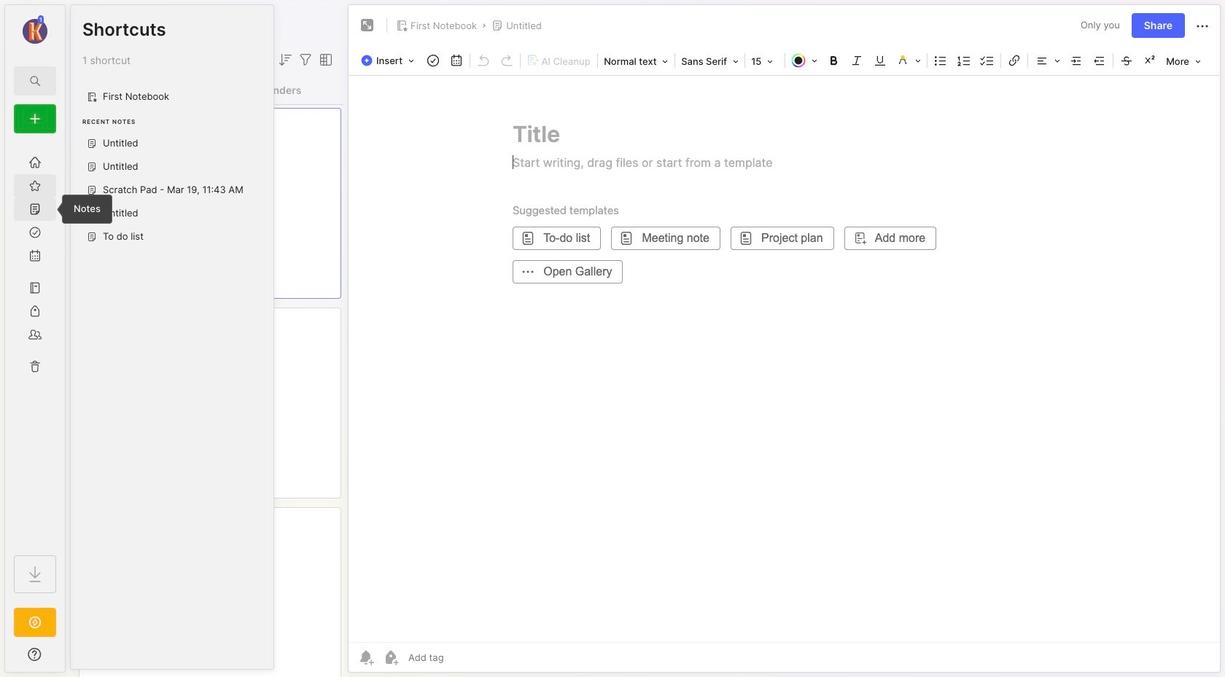 Task type: vqa. For each thing, say whether or not it's contained in the screenshot.
first More actions icon from right
no



Task type: describe. For each thing, give the bounding box(es) containing it.
tree inside main element
[[5, 142, 65, 543]]

numbered list image
[[954, 50, 974, 71]]

underline image
[[870, 50, 891, 71]]

home image
[[28, 155, 42, 170]]

bold image
[[823, 50, 844, 71]]

indent image
[[1066, 50, 1087, 71]]

checklist image
[[977, 50, 998, 71]]

bulleted list image
[[931, 50, 951, 71]]

add tag image
[[382, 649, 400, 667]]

font size image
[[747, 51, 783, 70]]

outdent image
[[1090, 50, 1110, 71]]

font color image
[[787, 50, 822, 71]]

add a reminder image
[[357, 649, 375, 667]]

insert link image
[[1004, 50, 1025, 71]]

italic image
[[847, 50, 867, 71]]

insert image
[[357, 51, 422, 70]]



Task type: locate. For each thing, give the bounding box(es) containing it.
note window element
[[348, 4, 1221, 673]]

font family image
[[677, 51, 743, 70]]

expand note image
[[359, 17, 376, 34]]

edit search image
[[26, 72, 44, 90]]

tab list
[[70, 76, 344, 105]]

main element
[[0, 0, 70, 678]]

Account field
[[5, 14, 65, 46]]

WHAT'S NEW field
[[5, 643, 65, 667]]

tree
[[5, 142, 65, 543]]

click to expand image
[[64, 651, 75, 668]]

highlight image
[[892, 50, 926, 71]]

Note Editor text field
[[349, 75, 1220, 643]]

more image
[[1162, 51, 1206, 70]]

heading level image
[[600, 51, 673, 70]]

upgrade image
[[26, 614, 44, 632]]

task image
[[423, 50, 444, 71]]

calendar event image
[[446, 50, 467, 71]]

superscript image
[[1140, 50, 1160, 71]]

strikethrough image
[[1117, 50, 1137, 71]]

alignment image
[[1030, 50, 1065, 71]]



